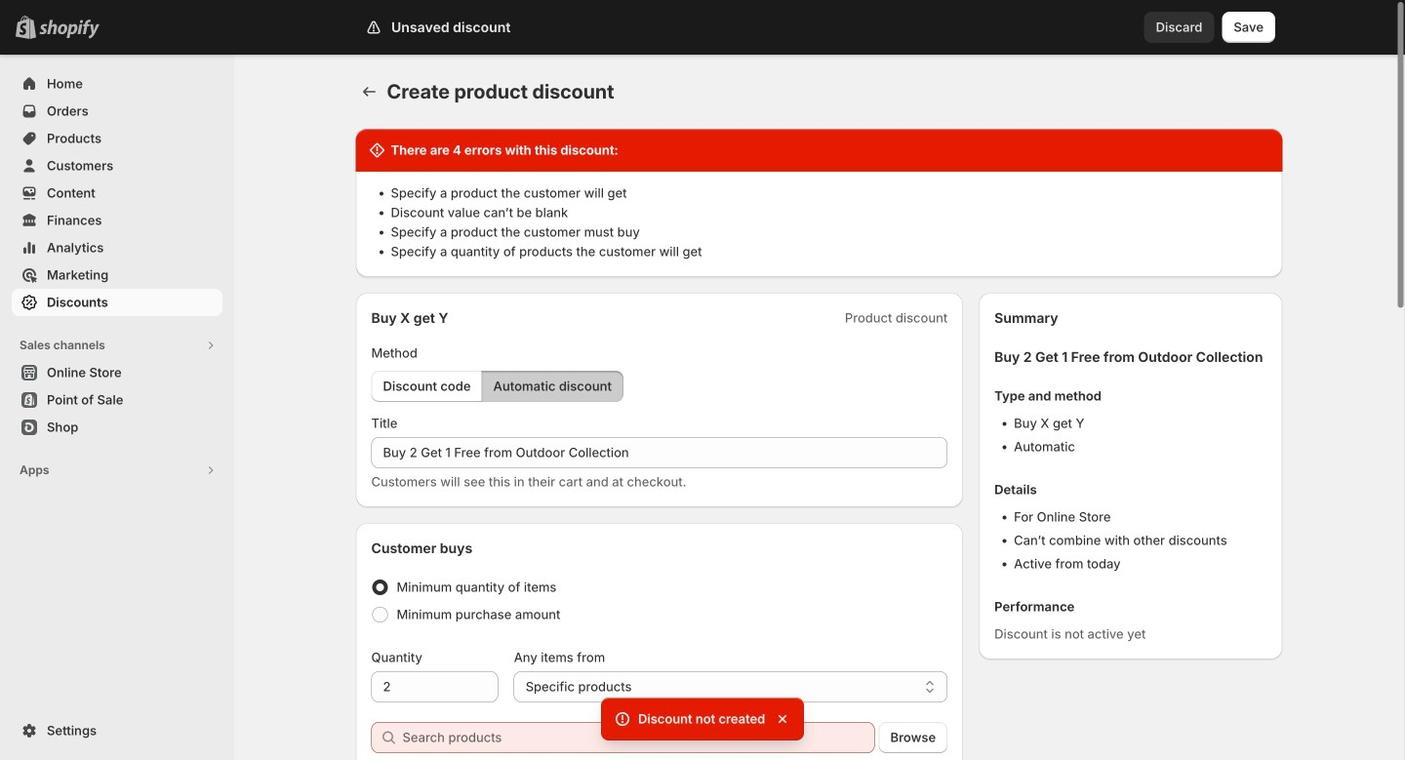 Task type: vqa. For each thing, say whether or not it's contained in the screenshot.
text field
yes



Task type: describe. For each thing, give the bounding box(es) containing it.
Search products text field
[[403, 722, 875, 754]]



Task type: locate. For each thing, give the bounding box(es) containing it.
None text field
[[371, 437, 948, 469]]

None text field
[[371, 672, 498, 703]]

shopify image
[[39, 19, 100, 39]]



